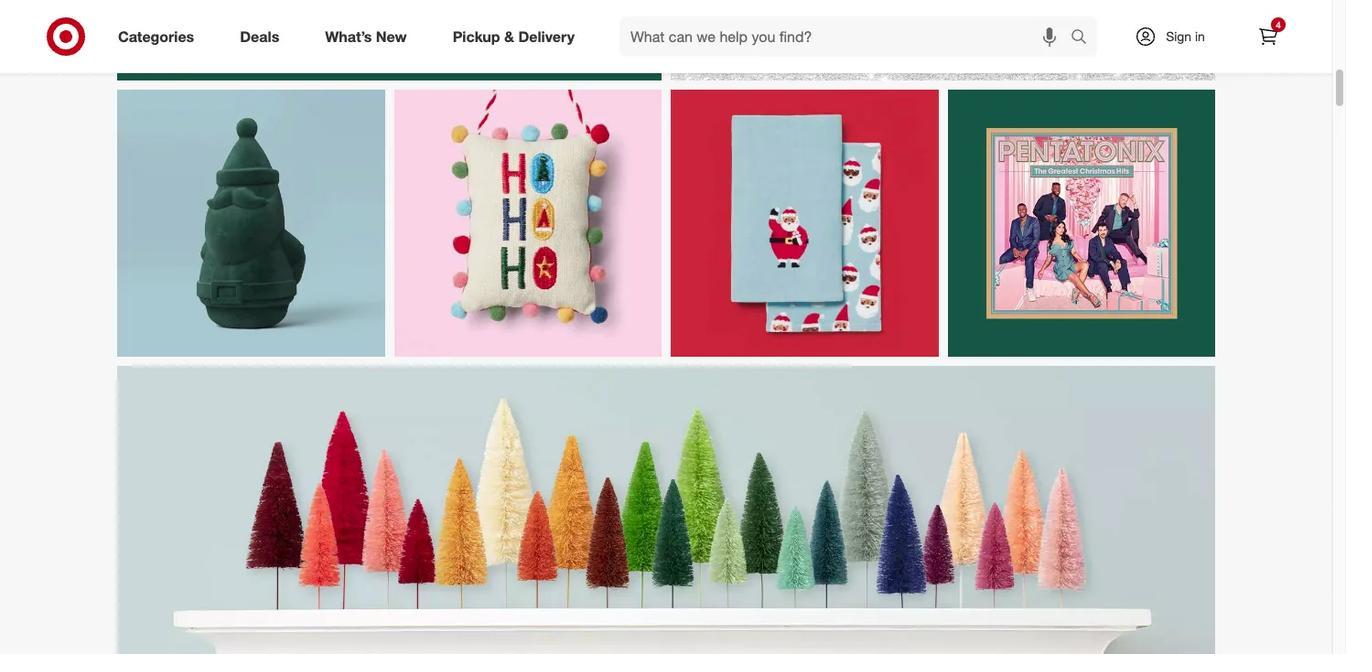 Task type: vqa. For each thing, say whether or not it's contained in the screenshot.
Sign
yes



Task type: describe. For each thing, give the bounding box(es) containing it.
deals
[[240, 27, 279, 45]]

6pc sisal christmas bottle brush tree set - wondershop™ assorted blue, 6pc sisal christmas bottle brush tree set - wondershop™ assorted brown, 6pc sisal christmas bottle brush tree set - wondershop™ assorted green, 6pc sisal christmas bottle brush tree set - wondershop™ assorted neutral, 6pc sisal christmas bottle brush tree set - wondershop™ assorted pink, 6pc sisal christmas bottle brush tree set - wondershop™ assorted red image
[[117, 367, 1216, 655]]

what's new
[[325, 27, 407, 45]]

&
[[504, 27, 514, 45]]

pickup & delivery link
[[437, 16, 598, 57]]

in
[[1196, 28, 1206, 44]]

what's
[[325, 27, 372, 45]]

search
[[1063, 29, 1107, 47]]

search button
[[1063, 16, 1107, 60]]



Task type: locate. For each thing, give the bounding box(es) containing it.
categories
[[118, 27, 194, 45]]

4
[[1276, 19, 1281, 30]]

4 link
[[1249, 16, 1289, 57]]

delivery
[[519, 27, 575, 45]]

pickup & delivery
[[453, 27, 575, 45]]

new
[[376, 27, 407, 45]]

sign in link
[[1120, 16, 1234, 57]]

What can we help you find? suggestions appear below search field
[[620, 16, 1076, 57]]

pickup
[[453, 27, 500, 45]]

sign in
[[1166, 28, 1206, 44]]

categories link
[[103, 16, 217, 57]]

what's new link
[[310, 16, 430, 57]]

sign
[[1166, 28, 1192, 44]]

deals link
[[224, 16, 302, 57]]



